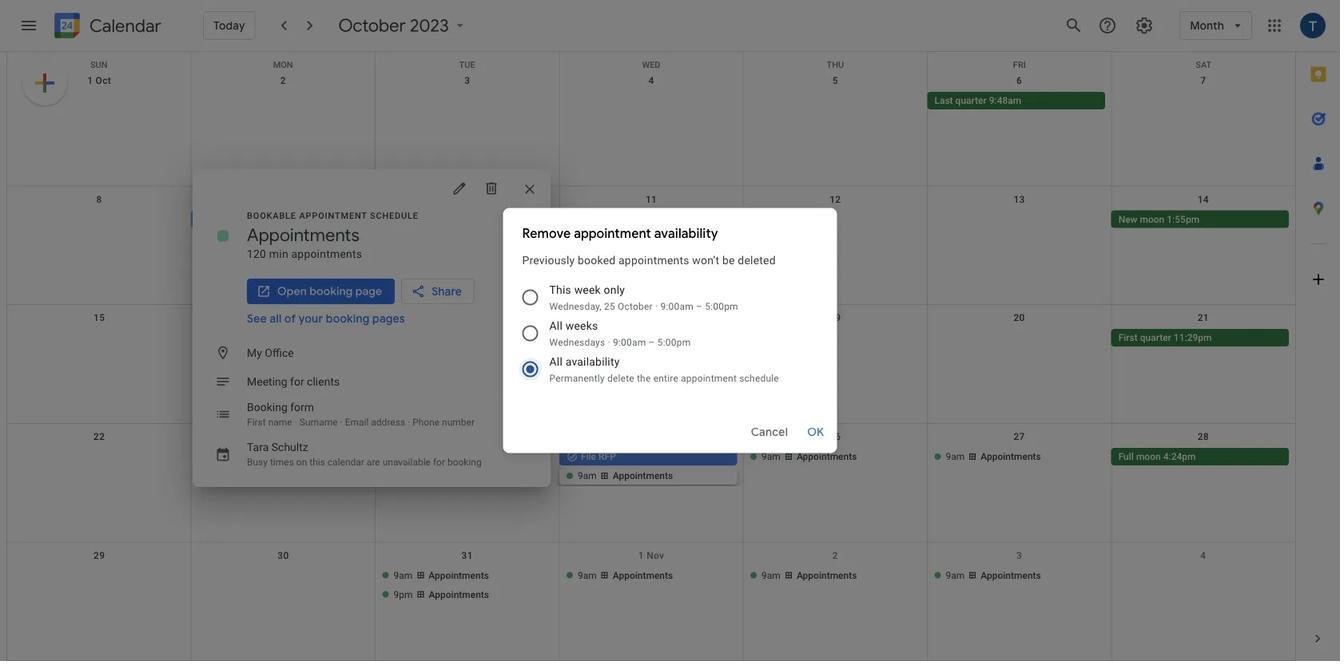 Task type: locate. For each thing, give the bounding box(es) containing it.
0 vertical spatial 9:00am
[[660, 301, 694, 312]]

0 vertical spatial appointment
[[299, 211, 367, 221]]

0 horizontal spatial first
[[247, 417, 266, 428]]

9:00am inside 'all weeks wednesdays · 9:00am – 5:00pm'
[[613, 337, 646, 348]]

5:00pm up all availability permanently delete the entire appointment schedule
[[658, 337, 691, 348]]

1 horizontal spatial first
[[1119, 333, 1138, 344]]

1 vertical spatial 5:00pm
[[658, 337, 691, 348]]

meeting for clients
[[247, 375, 340, 388]]

1 vertical spatial 2
[[833, 550, 838, 561]]

1 nov
[[638, 550, 664, 561]]

moon
[[1140, 214, 1165, 225], [1136, 451, 1161, 463]]

see all of your booking pages link
[[247, 312, 405, 326]]

· inside 'all weeks wednesdays · 9:00am – 5:00pm'
[[608, 337, 610, 348]]

option group inside "remove appointment availability" dialog
[[519, 282, 818, 406]]

all inside all availability permanently delete the entire appointment schedule
[[549, 356, 563, 369]]

4
[[648, 75, 654, 86], [1201, 550, 1206, 561]]

remove appointment availability
[[522, 225, 718, 242]]

1 vertical spatial 4
[[1201, 550, 1206, 561]]

2 9pm from the top
[[394, 589, 413, 600]]

0 vertical spatial availability
[[654, 225, 718, 242]]

option group
[[519, 282, 818, 406]]

5:00pm inside 'all weeks wednesdays · 9:00am – 5:00pm'
[[658, 337, 691, 348]]

on
[[296, 457, 307, 468]]

4:24pm
[[1163, 451, 1196, 463]]

row containing 29
[[7, 543, 1295, 662]]

5:00pm down be on the right top
[[705, 301, 738, 312]]

–
[[696, 301, 703, 312], [649, 337, 655, 348]]

booking down 24
[[447, 457, 482, 468]]

26
[[830, 431, 841, 443]]

all inside 'all weeks wednesdays · 9:00am – 5:00pm'
[[549, 320, 563, 333]]

1 row from the top
[[7, 52, 1295, 70]]

0 vertical spatial first
[[1119, 333, 1138, 344]]

1 horizontal spatial 1
[[638, 550, 644, 561]]

october up 18
[[618, 301, 653, 312]]

availability up won't at top
[[654, 225, 718, 242]]

all
[[549, 320, 563, 333], [549, 356, 563, 369]]

5 row from the top
[[7, 424, 1295, 543]]

0 horizontal spatial 9:00am
[[613, 337, 646, 348]]

all weeks wednesdays · 9:00am – 5:00pm
[[549, 320, 691, 348]]

moon right full at bottom right
[[1136, 451, 1161, 463]]

october left 2023
[[339, 14, 406, 37]]

9:00am down previously booked appointments won't be deleted
[[660, 301, 694, 312]]

1 horizontal spatial october
[[618, 301, 653, 312]]

grid
[[6, 52, 1295, 662]]

1 horizontal spatial quarter
[[1140, 333, 1171, 344]]

0 vertical spatial 2
[[280, 75, 286, 86]]

0 horizontal spatial appointments
[[291, 247, 362, 261]]

1 vertical spatial availability
[[566, 356, 620, 369]]

appointments heading
[[247, 224, 360, 246]]

availability up "permanently"
[[566, 356, 620, 369]]

0 horizontal spatial 1
[[87, 75, 93, 86]]

0 vertical spatial moon
[[1140, 214, 1165, 225]]

new moon 1:55pm button
[[1111, 211, 1289, 228]]

9:00am down 18
[[613, 337, 646, 348]]

indigenous peoples' day button
[[194, 211, 369, 228]]

1 horizontal spatial for
[[433, 457, 445, 468]]

120
[[247, 247, 266, 261]]

28
[[1198, 431, 1209, 443]]

0 horizontal spatial 5:00pm
[[658, 337, 691, 348]]

1 horizontal spatial appointment
[[574, 225, 651, 242]]

for
[[290, 375, 304, 388], [433, 457, 445, 468]]

1 vertical spatial all
[[549, 356, 563, 369]]

moon inside new moon 1:55pm button
[[1140, 214, 1165, 225]]

1 left oct
[[87, 75, 93, 86]]

first left 11:29pm
[[1119, 333, 1138, 344]]

0 horizontal spatial 2
[[280, 75, 286, 86]]

rfp
[[599, 451, 616, 463]]

appointments for min
[[291, 247, 362, 261]]

5:00pm
[[705, 301, 738, 312], [658, 337, 691, 348]]

option group containing this week only
[[519, 282, 818, 406]]

all left weeks
[[549, 320, 563, 333]]

full
[[1119, 451, 1134, 463]]

4 row from the top
[[7, 305, 1295, 424]]

1 left nov
[[638, 550, 644, 561]]

appointment up booked
[[574, 225, 651, 242]]

sat
[[1196, 60, 1212, 70]]

for right unavailable
[[433, 457, 445, 468]]

9am
[[394, 451, 413, 463], [762, 451, 781, 463], [946, 451, 965, 463], [578, 471, 597, 482], [394, 570, 413, 581], [578, 570, 597, 581], [762, 570, 781, 581], [946, 570, 965, 581]]

appointment right entire
[[681, 373, 737, 384]]

unavailable
[[383, 457, 431, 468]]

remove
[[522, 225, 571, 242]]

0 horizontal spatial 4
[[648, 75, 654, 86]]

appointment up appointments 'heading' at the top left of the page
[[299, 211, 367, 221]]

moon inside full moon 4:24pm button
[[1136, 451, 1161, 463]]

0 vertical spatial all
[[549, 320, 563, 333]]

0 vertical spatial quarter
[[955, 95, 987, 106]]

quarter left 11:29pm
[[1140, 333, 1171, 344]]

20
[[1014, 313, 1025, 324]]

– down won't at top
[[696, 301, 703, 312]]

1 vertical spatial first
[[247, 417, 266, 428]]

tab list
[[1296, 52, 1340, 617]]

1 horizontal spatial –
[[696, 301, 703, 312]]

remove appointment availability heading
[[522, 224, 818, 243]]

6 row from the top
[[7, 543, 1295, 662]]

9:00am
[[660, 301, 694, 312], [613, 337, 646, 348]]

9pm for 23
[[394, 471, 413, 482]]

sun
[[90, 60, 108, 70]]

first quarter 11:29pm
[[1119, 333, 1212, 344]]

0 horizontal spatial for
[[290, 375, 304, 388]]

first
[[1119, 333, 1138, 344], [247, 417, 266, 428]]

quarter for 9:48am
[[955, 95, 987, 106]]

22
[[94, 431, 105, 443]]

all for all availability
[[549, 356, 563, 369]]

0 vertical spatial october
[[339, 14, 406, 37]]

· right wednesdays
[[608, 337, 610, 348]]

31
[[462, 550, 473, 561]]

open booking page
[[277, 284, 382, 299]]

see
[[247, 312, 267, 326]]

12
[[830, 194, 841, 205]]

new moon 1:55pm
[[1119, 214, 1200, 225]]

2 horizontal spatial appointment
[[681, 373, 737, 384]]

delete
[[607, 373, 634, 384]]

0 vertical spatial 9pm
[[394, 471, 413, 482]]

– down 18
[[649, 337, 655, 348]]

1 vertical spatial moon
[[1136, 451, 1161, 463]]

3 row from the top
[[7, 187, 1295, 305]]

booking up see all of your booking pages
[[310, 284, 353, 299]]

appointment inside heading
[[574, 225, 651, 242]]

1 vertical spatial 1
[[638, 550, 644, 561]]

0 horizontal spatial october
[[339, 14, 406, 37]]

· left the email
[[340, 417, 343, 428]]

booking
[[247, 401, 288, 414]]

0 vertical spatial 5:00pm
[[705, 301, 738, 312]]

ok button
[[801, 418, 831, 447]]

availability inside heading
[[654, 225, 718, 242]]

ok
[[807, 426, 824, 440]]

1 horizontal spatial availability
[[654, 225, 718, 242]]

full moon 4:24pm
[[1119, 451, 1196, 463]]

be
[[722, 254, 735, 267]]

1 horizontal spatial 5:00pm
[[705, 301, 738, 312]]

0 horizontal spatial schedule
[[370, 211, 419, 221]]

cell
[[7, 92, 191, 111], [191, 92, 375, 111], [375, 92, 559, 111], [559, 92, 743, 111], [743, 92, 927, 111], [1111, 92, 1295, 111], [7, 211, 191, 230], [559, 211, 743, 230], [743, 211, 927, 230], [927, 211, 1111, 230], [7, 329, 191, 349], [191, 329, 375, 349], [375, 329, 559, 349], [559, 329, 743, 349], [743, 329, 927, 349], [927, 329, 1111, 349], [7, 448, 191, 487], [191, 448, 375, 487], [375, 448, 559, 487], [559, 448, 743, 487], [7, 567, 191, 605], [191, 567, 375, 605], [375, 567, 559, 605], [1111, 567, 1295, 605]]

min
[[269, 247, 288, 261]]

first inside booking form first name · surname · email address · phone number
[[247, 417, 266, 428]]

0 horizontal spatial availability
[[566, 356, 620, 369]]

appointments
[[247, 224, 360, 246], [429, 451, 489, 463], [797, 451, 857, 463], [981, 451, 1041, 463], [429, 471, 489, 482], [613, 471, 673, 482], [429, 570, 489, 581], [613, 570, 673, 581], [797, 570, 857, 581], [981, 570, 1041, 581], [429, 589, 489, 600]]

13
[[1014, 194, 1025, 205]]

mon
[[273, 60, 293, 70]]

today button
[[203, 11, 255, 40]]

all up "permanently"
[[549, 356, 563, 369]]

1 horizontal spatial appointments
[[619, 254, 689, 267]]

entire
[[653, 373, 678, 384]]

24
[[462, 431, 473, 442]]

25
[[604, 301, 615, 312]]

3
[[464, 75, 470, 86], [1017, 550, 1022, 561]]

2 row from the top
[[7, 68, 1295, 187]]

form
[[290, 401, 314, 414]]

1
[[87, 75, 93, 86], [638, 550, 644, 561]]

29
[[94, 550, 105, 561]]

tara
[[247, 441, 269, 454]]

2 vertical spatial booking
[[447, 457, 482, 468]]

for inside tara schultz busy times on this calendar are unavailable for booking
[[433, 457, 445, 468]]

0 horizontal spatial appointment
[[299, 211, 367, 221]]

moon right "new"
[[1140, 214, 1165, 225]]

bookable
[[247, 211, 296, 221]]

booked
[[578, 254, 616, 267]]

15
[[94, 313, 105, 324]]

1 for 1 oct
[[87, 75, 93, 86]]

0 horizontal spatial –
[[649, 337, 655, 348]]

6am
[[394, 214, 413, 225]]

appointments inside "remove appointment availability" dialog
[[619, 254, 689, 267]]

1 vertical spatial –
[[649, 337, 655, 348]]

2 vertical spatial appointment
[[681, 373, 737, 384]]

first down booking
[[247, 417, 266, 428]]

1 vertical spatial 9:00am
[[613, 337, 646, 348]]

name
[[268, 417, 292, 428]]

file rfp
[[581, 451, 616, 463]]

booking down open booking page
[[326, 312, 370, 326]]

1 horizontal spatial 2
[[833, 550, 838, 561]]

23
[[278, 431, 289, 443]]

week
[[574, 284, 601, 297]]

1 horizontal spatial 4
[[1201, 550, 1206, 561]]

1 all from the top
[[549, 320, 563, 333]]

wed
[[642, 60, 661, 70]]

wednesdays
[[549, 337, 605, 348]]

9am inside cell
[[578, 471, 597, 482]]

0 vertical spatial 1
[[87, 75, 93, 86]]

1 horizontal spatial 9:00am
[[660, 301, 694, 312]]

1 vertical spatial schedule
[[739, 373, 779, 384]]

1 vertical spatial for
[[433, 457, 445, 468]]

appointments for booked
[[619, 254, 689, 267]]

· up 18
[[655, 301, 658, 312]]

for up form
[[290, 375, 304, 388]]

1 9pm from the top
[[394, 471, 413, 482]]

1 vertical spatial 9pm
[[394, 589, 413, 600]]

row
[[7, 52, 1295, 70], [7, 68, 1295, 187], [7, 187, 1295, 305], [7, 305, 1295, 424], [7, 424, 1295, 543], [7, 543, 1295, 662]]

remove appointment availability dialog
[[503, 208, 837, 454]]

quarter right "last"
[[955, 95, 987, 106]]

1 vertical spatial 3
[[1017, 550, 1022, 561]]

2 all from the top
[[549, 356, 563, 369]]

nov
[[647, 550, 664, 561]]

quarter
[[955, 95, 987, 106], [1140, 333, 1171, 344]]

new
[[1119, 214, 1138, 225]]

appointments down appointments 'heading' at the top left of the page
[[291, 247, 362, 261]]

14
[[1198, 194, 1209, 205]]

availability
[[654, 225, 718, 242], [566, 356, 620, 369]]

this
[[309, 457, 325, 468]]

27
[[1014, 431, 1025, 443]]

calendar heading
[[86, 15, 161, 37]]

5
[[833, 75, 838, 86]]

· left phone
[[408, 417, 410, 428]]

appointments down remove appointment availability heading on the top of the page
[[619, 254, 689, 267]]

11
[[646, 194, 657, 205]]

6am bday
[[394, 214, 437, 225]]

· right the name
[[295, 417, 297, 428]]

0 horizontal spatial quarter
[[955, 95, 987, 106]]

1 vertical spatial october
[[618, 301, 653, 312]]

0 horizontal spatial 3
[[464, 75, 470, 86]]

this
[[549, 284, 571, 297]]

file rfp button
[[559, 448, 737, 466]]

1 vertical spatial appointment
[[574, 225, 651, 242]]

1 horizontal spatial schedule
[[739, 373, 779, 384]]

1 vertical spatial quarter
[[1140, 333, 1171, 344]]

open
[[277, 284, 307, 299]]

0 vertical spatial –
[[696, 301, 703, 312]]

0 vertical spatial 3
[[464, 75, 470, 86]]



Task type: describe. For each thing, give the bounding box(es) containing it.
office
[[265, 346, 294, 360]]

appointment inside all availability permanently delete the entire appointment schedule
[[681, 373, 737, 384]]

address
[[371, 417, 405, 428]]

are
[[367, 457, 380, 468]]

2023
[[410, 14, 449, 37]]

– inside this week only wednesday, 25 october · 9:00am – 5:00pm
[[696, 301, 703, 312]]

oct
[[96, 75, 111, 86]]

won't
[[692, 254, 720, 267]]

0 vertical spatial schedule
[[370, 211, 419, 221]]

0 vertical spatial for
[[290, 375, 304, 388]]

· inside this week only wednesday, 25 october · 9:00am – 5:00pm
[[655, 301, 658, 312]]

weeks
[[566, 320, 598, 333]]

1:55pm
[[1167, 214, 1200, 225]]

moon for new
[[1140, 214, 1165, 225]]

calendar
[[328, 457, 364, 468]]

16
[[278, 313, 289, 324]]

previously booked appointments won't be deleted
[[522, 254, 776, 267]]

– inside 'all weeks wednesdays · 9:00am – 5:00pm'
[[649, 337, 655, 348]]

schedule inside all availability permanently delete the entire appointment schedule
[[739, 373, 779, 384]]

row containing sun
[[7, 52, 1295, 70]]

email
[[345, 417, 369, 428]]

october inside this week only wednesday, 25 october · 9:00am – 5:00pm
[[618, 301, 653, 312]]

21
[[1198, 313, 1209, 324]]

last quarter 9:48am button
[[927, 92, 1105, 109]]

meeting
[[247, 375, 287, 388]]

calendar element
[[51, 10, 161, 45]]

last quarter 9:48am
[[935, 95, 1022, 106]]

120 min appointments
[[247, 247, 362, 261]]

bday
[[416, 214, 437, 225]]

row containing 15
[[7, 305, 1295, 424]]

day
[[287, 214, 303, 225]]

file
[[581, 451, 596, 463]]

19
[[830, 313, 841, 324]]

appointment for remove
[[574, 225, 651, 242]]

previously
[[522, 254, 575, 267]]

row containing 8
[[7, 187, 1295, 305]]

moon for full
[[1136, 451, 1161, 463]]

tara schultz busy times on this calendar are unavailable for booking
[[247, 441, 482, 468]]

delete appointment schedule image
[[483, 181, 499, 197]]

my office
[[247, 346, 294, 360]]

9:48am
[[989, 95, 1022, 106]]

see all of your booking pages
[[247, 312, 405, 326]]

8
[[96, 194, 102, 205]]

all availability permanently delete the entire appointment schedule
[[549, 356, 779, 384]]

9pm for 30
[[394, 589, 413, 600]]

share button
[[401, 279, 475, 304]]

availability inside all availability permanently delete the entire appointment schedule
[[566, 356, 620, 369]]

thu
[[827, 60, 844, 70]]

30
[[278, 550, 289, 561]]

phone
[[412, 417, 440, 428]]

october 2023 button
[[332, 14, 475, 37]]

today
[[213, 18, 245, 33]]

row containing 1 oct
[[7, 68, 1295, 187]]

0 vertical spatial 4
[[648, 75, 654, 86]]

peoples'
[[248, 214, 285, 225]]

1 horizontal spatial 3
[[1017, 550, 1022, 561]]

times
[[270, 457, 294, 468]]

october 2023
[[339, 14, 449, 37]]

share
[[432, 284, 462, 299]]

cancel button
[[745, 418, 795, 447]]

7
[[1201, 75, 1206, 86]]

only
[[604, 284, 625, 297]]

grid containing 1 oct
[[6, 52, 1295, 662]]

first inside button
[[1119, 333, 1138, 344]]

tue
[[459, 60, 475, 70]]

indigenous peoples' day
[[198, 214, 303, 225]]

all for all weeks
[[549, 320, 563, 333]]

the
[[637, 373, 651, 384]]

clients
[[307, 375, 340, 388]]

cell containing file rfp
[[559, 448, 743, 487]]

11:29pm
[[1174, 333, 1212, 344]]

5:00pm inside this week only wednesday, 25 october · 9:00am – 5:00pm
[[705, 301, 738, 312]]

my
[[247, 346, 262, 360]]

booking inside tara schultz busy times on this calendar are unavailable for booking
[[447, 457, 482, 468]]

permanently
[[549, 373, 605, 384]]

full moon 4:24pm button
[[1111, 448, 1289, 466]]

1 vertical spatial booking
[[326, 312, 370, 326]]

1 oct
[[87, 75, 111, 86]]

row containing 24
[[7, 424, 1295, 543]]

last
[[935, 95, 953, 106]]

deleted
[[738, 254, 776, 267]]

appointments inside cell
[[613, 471, 673, 482]]

wednesday,
[[549, 301, 602, 312]]

page
[[356, 284, 382, 299]]

1 for 1 nov
[[638, 550, 644, 561]]

number
[[442, 417, 475, 428]]

6
[[1017, 75, 1022, 86]]

fri
[[1013, 60, 1026, 70]]

schultz
[[271, 441, 308, 454]]

quarter for 11:29pm
[[1140, 333, 1171, 344]]

bookable appointment schedule
[[247, 211, 419, 221]]

your
[[299, 312, 323, 326]]

first quarter 11:29pm button
[[1111, 329, 1289, 347]]

indigenous
[[198, 214, 246, 225]]

pages
[[372, 312, 405, 326]]

appointment for bookable
[[299, 211, 367, 221]]

0 vertical spatial booking
[[310, 284, 353, 299]]

9:00am inside this week only wednesday, 25 october · 9:00am – 5:00pm
[[660, 301, 694, 312]]

all
[[270, 312, 282, 326]]

busy
[[247, 457, 268, 468]]



Task type: vqa. For each thing, say whether or not it's contained in the screenshot.
ROW containing Sun
yes



